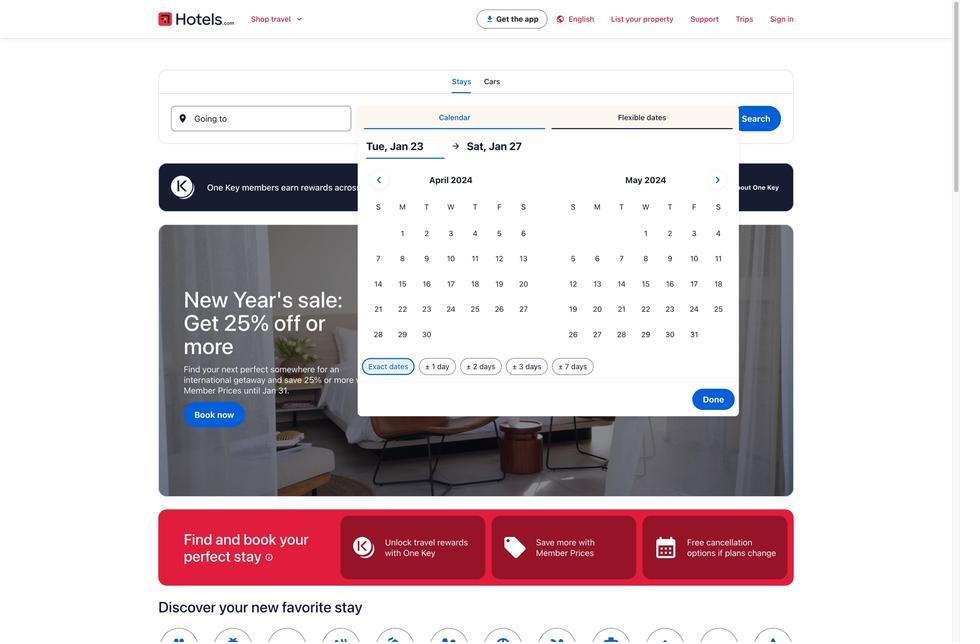Task type: locate. For each thing, give the bounding box(es) containing it.
one left members
[[207, 183, 223, 193]]

21 for 2nd '21' button
[[618, 305, 626, 314]]

0 horizontal spatial 27 button
[[512, 297, 536, 322]]

16 for 2nd the 16 button from the right
[[423, 280, 431, 289]]

and inside find and book your perfect stay
[[216, 531, 240, 548]]

1 horizontal spatial m
[[595, 203, 601, 211]]

2 28 from the left
[[618, 330, 627, 339]]

stay inside find and book your perfect stay
[[234, 548, 262, 565]]

0 horizontal spatial and
[[216, 531, 240, 548]]

m
[[400, 203, 406, 211], [595, 203, 601, 211]]

29 left 31
[[642, 330, 651, 339]]

perfect
[[240, 364, 268, 375], [184, 548, 231, 565]]

7 button
[[367, 247, 391, 271], [610, 247, 634, 271]]

30 up ± 1 day
[[423, 330, 432, 339]]

with
[[356, 375, 372, 385], [579, 538, 595, 548], [385, 548, 401, 559]]

4 inside april 2024 element
[[473, 229, 478, 238]]

f inside may 2024 element
[[693, 203, 697, 211]]

1 vertical spatial or
[[324, 375, 332, 385]]

0 horizontal spatial 1
[[401, 229, 405, 238]]

2024 for may 2024
[[645, 175, 667, 185]]

1 for may
[[645, 229, 648, 238]]

3 ± from the left
[[513, 363, 517, 371]]

2 horizontal spatial days
[[572, 363, 588, 371]]

discover your new favorite stay
[[158, 599, 363, 616]]

25
[[471, 305, 480, 314], [715, 305, 724, 314]]

4 for may 2024
[[717, 229, 721, 238]]

1 2024 from the left
[[451, 175, 473, 185]]

1 m from the left
[[400, 203, 406, 211]]

tue,
[[367, 140, 388, 152]]

perfect inside find and book your perfect stay
[[184, 548, 231, 565]]

exact dates
[[369, 363, 409, 371]]

21 inside may 2024 element
[[618, 305, 626, 314]]

1 1 button from the left
[[391, 222, 415, 246]]

21 inside april 2024 element
[[375, 305, 383, 314]]

and inside new year's sale: get 25% off or more find your next perfect somewhere for an international getaway and save 25% or more with member prices until jan 31.
[[268, 375, 282, 385]]

21 button
[[367, 297, 391, 322], [610, 297, 634, 322]]

18
[[472, 280, 480, 289], [715, 280, 723, 289]]

find
[[184, 364, 200, 375], [184, 531, 212, 548]]

your right list at the top right
[[626, 15, 642, 23]]

0 horizontal spatial 1 button
[[391, 222, 415, 246]]

0 horizontal spatial f
[[498, 203, 502, 211]]

1 24 from the left
[[447, 305, 456, 314]]

2 18 from the left
[[715, 280, 723, 289]]

1 horizontal spatial 3
[[519, 363, 524, 371]]

1 17 from the left
[[448, 280, 455, 289]]

27 button
[[512, 297, 536, 322], [586, 323, 610, 347]]

2 11 from the left
[[716, 254, 722, 263]]

1 8 from the left
[[401, 254, 405, 263]]

1 vertical spatial dates
[[390, 363, 409, 371]]

0 vertical spatial 20
[[520, 280, 529, 289]]

4 ± from the left
[[559, 363, 563, 371]]

2 30 from the left
[[666, 330, 675, 339]]

4 down learn at the top of the page
[[717, 229, 721, 238]]

0 horizontal spatial 12 button
[[488, 247, 512, 271]]

15 inside april 2024 element
[[399, 280, 407, 289]]

21
[[375, 305, 383, 314], [618, 305, 626, 314]]

1 inside may 2024 element
[[645, 229, 648, 238]]

0 horizontal spatial 10
[[447, 254, 455, 263]]

2 8 from the left
[[644, 254, 649, 263]]

dates inside 'link'
[[647, 113, 667, 122]]

31.
[[279, 386, 290, 396]]

application containing april 2024
[[367, 167, 731, 348]]

± right day on the left bottom of the page
[[467, 363, 471, 371]]

30 inside may 2024 element
[[666, 330, 675, 339]]

get
[[497, 15, 510, 23], [184, 310, 219, 336]]

new
[[252, 599, 279, 616]]

1 vertical spatial 5 button
[[562, 247, 586, 271]]

1 horizontal spatial 4
[[717, 229, 721, 238]]

1 18 button from the left
[[463, 272, 488, 296]]

2 10 from the left
[[691, 254, 699, 263]]

26 inside may 2024 element
[[569, 330, 578, 339]]

2024 right may
[[645, 175, 667, 185]]

26 for bottommost the '26' button
[[569, 330, 578, 339]]

16 for second the 16 button
[[667, 280, 675, 289]]

2 17 button from the left
[[683, 272, 707, 296]]

1 horizontal spatial 30 button
[[658, 323, 683, 347]]

8
[[401, 254, 405, 263], [644, 254, 649, 263]]

the
[[511, 15, 523, 23]]

1 horizontal spatial 7
[[566, 363, 570, 371]]

1 9 from the left
[[425, 254, 429, 263]]

1 button for april
[[391, 222, 415, 246]]

jan 23 - jan 27 button
[[358, 106, 539, 131]]

2 25 from the left
[[715, 305, 724, 314]]

0 horizontal spatial 16
[[423, 280, 431, 289]]

prices
[[218, 386, 242, 396], [571, 548, 594, 559]]

1 horizontal spatial 11 button
[[707, 247, 731, 271]]

1 18 from the left
[[472, 280, 480, 289]]

list your property
[[612, 15, 674, 23]]

0 horizontal spatial 25 button
[[463, 297, 488, 322]]

7 for second 7 button from right
[[377, 254, 381, 263]]

9 inside april 2024 element
[[425, 254, 429, 263]]

2024 right april on the top
[[451, 175, 473, 185]]

more up next
[[184, 333, 234, 359]]

23
[[397, 118, 407, 128], [411, 140, 424, 152], [423, 305, 432, 314], [666, 305, 675, 314]]

1 horizontal spatial 2 button
[[658, 222, 683, 246]]

3 inside april 2024 element
[[449, 229, 454, 238]]

29 button up exact dates
[[391, 323, 415, 347]]

1 horizontal spatial 26 button
[[562, 323, 586, 347]]

stay left xsmall icon
[[234, 548, 262, 565]]

1 horizontal spatial 29 button
[[634, 323, 658, 347]]

29 button left 31
[[634, 323, 658, 347]]

1 button
[[391, 222, 415, 246], [634, 222, 658, 246]]

with down unlock
[[385, 548, 401, 559]]

0 horizontal spatial 10 button
[[439, 247, 463, 271]]

0 horizontal spatial 28
[[374, 330, 383, 339]]

16 inside april 2024 element
[[423, 280, 431, 289]]

find inside find and book your perfect stay
[[184, 531, 212, 548]]

2 find from the top
[[184, 531, 212, 548]]

30 button up ± 1 day
[[415, 323, 439, 347]]

26 inside april 2024 element
[[495, 305, 504, 314]]

0 vertical spatial 27 button
[[512, 297, 536, 322]]

travel inside dropdown button
[[271, 15, 291, 23]]

expedia,
[[363, 183, 397, 193]]

jan 23 - jan 27
[[381, 118, 441, 128]]

2 22 button from the left
[[634, 297, 658, 322]]

1 28 button from the left
[[367, 323, 391, 347]]

2 17 from the left
[[691, 280, 699, 289]]

may 2024 element
[[562, 201, 731, 348]]

tue, jan 23
[[367, 140, 424, 152]]

22 button
[[391, 297, 415, 322], [634, 297, 658, 322]]

6 inside may 2024 element
[[596, 254, 600, 263]]

± 7 days
[[559, 363, 588, 371]]

rewards
[[301, 183, 333, 193], [438, 538, 468, 548]]

1 4 from the left
[[473, 229, 478, 238]]

your inside find and book your perfect stay
[[280, 531, 309, 548]]

1 vertical spatial more
[[334, 375, 354, 385]]

2 horizontal spatial 2
[[668, 229, 673, 238]]

0 horizontal spatial 24
[[447, 305, 456, 314]]

vrbo
[[465, 183, 484, 193]]

1 vertical spatial 12 button
[[562, 272, 586, 296]]

0 horizontal spatial 11
[[472, 254, 479, 263]]

member down international
[[184, 386, 216, 396]]

7 inside may 2024 element
[[620, 254, 624, 263]]

0 horizontal spatial 15 button
[[391, 272, 415, 296]]

find and book your perfect stay
[[184, 531, 309, 565]]

or right off
[[306, 310, 326, 336]]

19 inside may 2024 element
[[570, 305, 578, 314]]

0 horizontal spatial 2024
[[451, 175, 473, 185]]

jan
[[381, 118, 395, 128], [416, 118, 429, 128], [390, 140, 408, 152], [489, 140, 507, 152], [263, 386, 276, 396]]

1 16 from the left
[[423, 280, 431, 289]]

4 inside may 2024 element
[[717, 229, 721, 238]]

1 11 button from the left
[[463, 247, 488, 271]]

0 horizontal spatial 19 button
[[488, 272, 512, 296]]

f for may 2024
[[693, 203, 697, 211]]

2 s from the left
[[522, 203, 526, 211]]

1 horizontal spatial 10
[[691, 254, 699, 263]]

tab list
[[158, 70, 794, 93], [358, 106, 740, 129]]

stay right favorite
[[335, 599, 363, 616]]

travel right unlock
[[414, 538, 435, 548]]

1 vertical spatial rewards
[[438, 538, 468, 548]]

1 horizontal spatial 24
[[690, 305, 699, 314]]

1 4 button from the left
[[463, 222, 488, 246]]

0 vertical spatial find
[[184, 364, 200, 375]]

1 23 button from the left
[[415, 297, 439, 322]]

0 horizontal spatial m
[[400, 203, 406, 211]]

more right save
[[557, 538, 577, 548]]

perfect inside new year's sale: get 25% off or more find your next perfect somewhere for an international getaway and save 25% or more with member prices until jan 31.
[[240, 364, 268, 375]]

8 inside april 2024 element
[[401, 254, 405, 263]]

1 horizontal spatial 19
[[570, 305, 578, 314]]

key
[[225, 183, 240, 193], [768, 184, 780, 191], [422, 548, 436, 559]]

application
[[367, 167, 731, 348]]

more
[[184, 333, 234, 359], [334, 375, 354, 385], [557, 538, 577, 548]]

1 f from the left
[[498, 203, 502, 211]]

4 down "vrbo"
[[473, 229, 478, 238]]

2 7 button from the left
[[610, 247, 634, 271]]

± left day on the left bottom of the page
[[426, 363, 430, 371]]

1 9 button from the left
[[415, 247, 439, 271]]

25 button
[[463, 297, 488, 322], [707, 297, 731, 322]]

0 horizontal spatial 30 button
[[415, 323, 439, 347]]

1 inside april 2024 element
[[401, 229, 405, 238]]

1 ± from the left
[[426, 363, 430, 371]]

3 days from the left
[[572, 363, 588, 371]]

4 for april 2024
[[473, 229, 478, 238]]

4 button down "vrbo"
[[463, 222, 488, 246]]

31
[[691, 330, 699, 339]]

23 inside april 2024 element
[[423, 305, 432, 314]]

0 horizontal spatial get
[[184, 310, 219, 336]]

3 button inside may 2024 element
[[683, 222, 707, 246]]

1 11 from the left
[[472, 254, 479, 263]]

1 25 button from the left
[[463, 297, 488, 322]]

12 inside may 2024 element
[[570, 280, 578, 289]]

0 horizontal spatial 16 button
[[415, 272, 439, 296]]

tab list up calendar at the left top
[[158, 70, 794, 93]]

1 horizontal spatial perfect
[[240, 364, 268, 375]]

1 vertical spatial and
[[268, 375, 282, 385]]

12
[[496, 254, 504, 263], [570, 280, 578, 289]]

m inside april 2024 element
[[400, 203, 406, 211]]

26
[[495, 305, 504, 314], [569, 330, 578, 339]]

0 horizontal spatial 2 button
[[415, 222, 439, 246]]

and up 31.
[[268, 375, 282, 385]]

your up international
[[203, 364, 220, 375]]

sale:
[[298, 286, 343, 313]]

2 w from the left
[[643, 203, 650, 211]]

± for ± 3 days
[[513, 363, 517, 371]]

0 horizontal spatial 22 button
[[391, 297, 415, 322]]

2 3 button from the left
[[683, 222, 707, 246]]

1 horizontal spatial 18 button
[[707, 272, 731, 296]]

10 button
[[439, 247, 463, 271], [683, 247, 707, 271]]

new year's sale: get 25% off or more main content
[[0, 38, 953, 643]]

1 horizontal spatial 22 button
[[634, 297, 658, 322]]

2 days from the left
[[526, 363, 542, 371]]

8 inside may 2024 element
[[644, 254, 649, 263]]

with down exact
[[356, 375, 372, 385]]

0 horizontal spatial 14
[[375, 280, 383, 289]]

2 for april 2024
[[425, 229, 429, 238]]

2 horizontal spatial 1
[[645, 229, 648, 238]]

2 t from the left
[[473, 203, 478, 211]]

17 inside april 2024 element
[[448, 280, 455, 289]]

1 2 button from the left
[[415, 222, 439, 246]]

2 4 button from the left
[[707, 222, 731, 246]]

0 vertical spatial perfect
[[240, 364, 268, 375]]

25% left off
[[224, 310, 269, 336]]

1 10 from the left
[[447, 254, 455, 263]]

stay
[[234, 548, 262, 565], [335, 599, 363, 616]]

1 days from the left
[[480, 363, 496, 371]]

2 16 button from the left
[[658, 272, 683, 296]]

w down the april 2024
[[448, 203, 455, 211]]

17 for 17 "button" within the april 2024 element
[[448, 280, 455, 289]]

and left "vrbo"
[[448, 183, 463, 193]]

may
[[626, 175, 643, 185]]

1 horizontal spatial 3 button
[[683, 222, 707, 246]]

2 horizontal spatial 3
[[693, 229, 697, 238]]

0 horizontal spatial 9 button
[[415, 247, 439, 271]]

1 horizontal spatial 20
[[593, 305, 602, 314]]

5 inside may 2024 element
[[571, 254, 576, 263]]

1 vertical spatial get
[[184, 310, 219, 336]]

trailing image
[[295, 15, 304, 23]]

1 17 button from the left
[[439, 272, 463, 296]]

6 button
[[512, 222, 536, 246], [586, 247, 610, 271]]

0 horizontal spatial 13 button
[[512, 247, 536, 271]]

your left new
[[219, 599, 248, 616]]

2 2024 from the left
[[645, 175, 667, 185]]

1 22 from the left
[[398, 305, 407, 314]]

1 horizontal spatial rewards
[[438, 538, 468, 548]]

11 inside may 2024 element
[[716, 254, 722, 263]]

1 29 from the left
[[398, 330, 407, 339]]

1 3 button from the left
[[439, 222, 463, 246]]

0 vertical spatial 26
[[495, 305, 504, 314]]

11 for first '11' button from right
[[716, 254, 722, 263]]

1 horizontal spatial 28
[[618, 330, 627, 339]]

1 7 button from the left
[[367, 247, 391, 271]]

1 21 from the left
[[375, 305, 383, 314]]

for
[[317, 364, 328, 375]]

days left ± 7 days
[[526, 363, 542, 371]]

xsmall image
[[265, 554, 274, 562]]

april 2024 element
[[367, 201, 536, 348]]

0 vertical spatial tab list
[[158, 70, 794, 93]]

and left book
[[216, 531, 240, 548]]

7
[[377, 254, 381, 263], [620, 254, 624, 263], [566, 363, 570, 371]]

1 horizontal spatial 25%
[[304, 375, 322, 385]]

flexible dates link
[[552, 106, 733, 129]]

16 inside may 2024 element
[[667, 280, 675, 289]]

29
[[398, 330, 407, 339], [642, 330, 651, 339]]

2 9 from the left
[[668, 254, 673, 263]]

30 for first 30 button from the right
[[666, 330, 675, 339]]

2 f from the left
[[693, 203, 697, 211]]

1 horizontal spatial 28 button
[[610, 323, 634, 347]]

22 inside april 2024 element
[[398, 305, 407, 314]]

0 vertical spatial rewards
[[301, 183, 333, 193]]

2 15 from the left
[[642, 280, 650, 289]]

learn about one key
[[714, 184, 780, 191]]

travel
[[271, 15, 291, 23], [414, 538, 435, 548]]

29 inside may 2024 element
[[642, 330, 651, 339]]

29 button
[[391, 323, 415, 347], [634, 323, 658, 347]]

9 inside may 2024 element
[[668, 254, 673, 263]]

13 inside may 2024 element
[[594, 280, 602, 289]]

with right save
[[579, 538, 595, 548]]

1 button for may
[[634, 222, 658, 246]]

18 button
[[463, 272, 488, 296], [707, 272, 731, 296]]

1 horizontal spatial f
[[693, 203, 697, 211]]

2 22 from the left
[[642, 305, 651, 314]]

1 t from the left
[[425, 203, 429, 211]]

app
[[525, 15, 539, 23]]

next month image
[[712, 174, 725, 187]]

travel for unlock
[[414, 538, 435, 548]]

jan right -
[[416, 118, 429, 128]]

2 horizontal spatial one
[[753, 184, 766, 191]]

book
[[244, 531, 277, 548]]

± for ± 2 days
[[467, 363, 471, 371]]

11 for 2nd '11' button from right
[[472, 254, 479, 263]]

17 button inside april 2024 element
[[439, 272, 463, 296]]

0 vertical spatial 13
[[520, 254, 528, 263]]

2 2 button from the left
[[658, 222, 683, 246]]

dates for exact dates
[[390, 363, 409, 371]]

travel for shop
[[271, 15, 291, 23]]

1 horizontal spatial and
[[268, 375, 282, 385]]

w inside april 2024 element
[[448, 203, 455, 211]]

1 horizontal spatial 13
[[594, 280, 602, 289]]

23 inside may 2024 element
[[666, 305, 675, 314]]

travel left trailing image
[[271, 15, 291, 23]]

1 horizontal spatial 9
[[668, 254, 673, 263]]

days left ± 3 days
[[480, 363, 496, 371]]

1 30 from the left
[[423, 330, 432, 339]]

0 vertical spatial 6 button
[[512, 222, 536, 246]]

± right ± 3 days
[[559, 363, 563, 371]]

2 18 button from the left
[[707, 272, 731, 296]]

1 8 button from the left
[[391, 247, 415, 271]]

1 find from the top
[[184, 364, 200, 375]]

1 15 from the left
[[399, 280, 407, 289]]

16
[[423, 280, 431, 289], [667, 280, 675, 289]]

2 21 button from the left
[[610, 297, 634, 322]]

1 horizontal spatial 2024
[[645, 175, 667, 185]]

shop travel
[[251, 15, 291, 23]]

30 inside april 2024 element
[[423, 330, 432, 339]]

2 4 from the left
[[717, 229, 721, 238]]

30 button left 31
[[658, 323, 683, 347]]

18 inside april 2024 element
[[472, 280, 480, 289]]

1 horizontal spatial 11
[[716, 254, 722, 263]]

1 16 button from the left
[[415, 272, 439, 296]]

1 horizontal spatial 14 button
[[610, 272, 634, 296]]

2 21 from the left
[[618, 305, 626, 314]]

application inside new year's sale: get 25% off or more main content
[[367, 167, 731, 348]]

more down an
[[334, 375, 354, 385]]

0 horizontal spatial 6
[[522, 229, 526, 238]]

1 10 button from the left
[[439, 247, 463, 271]]

3 s from the left
[[571, 203, 576, 211]]

4 t from the left
[[668, 203, 673, 211]]

0 horizontal spatial 23 button
[[415, 297, 439, 322]]

f inside april 2024 element
[[498, 203, 502, 211]]

15 inside may 2024 element
[[642, 280, 650, 289]]

one down unlock
[[404, 548, 419, 559]]

2 25 button from the left
[[707, 297, 731, 322]]

w down may 2024
[[643, 203, 650, 211]]

15 for 2nd 15 'button' from the left
[[642, 280, 650, 289]]

or down for
[[324, 375, 332, 385]]

1 horizontal spatial 8
[[644, 254, 649, 263]]

0 vertical spatial member
[[184, 386, 216, 396]]

1 horizontal spatial 17
[[691, 280, 699, 289]]

2 m from the left
[[595, 203, 601, 211]]

dates right exact
[[390, 363, 409, 371]]

3 button inside april 2024 element
[[439, 222, 463, 246]]

1 14 from the left
[[375, 280, 383, 289]]

1 horizontal spatial travel
[[414, 538, 435, 548]]

discover
[[158, 599, 216, 616]]

20
[[520, 280, 529, 289], [593, 305, 602, 314]]

1 horizontal spatial 6
[[596, 254, 600, 263]]

one right about
[[753, 184, 766, 191]]

2 11 button from the left
[[707, 247, 731, 271]]

17 inside may 2024 element
[[691, 280, 699, 289]]

16 button
[[415, 272, 439, 296], [658, 272, 683, 296]]

sat, jan 27 button
[[467, 134, 546, 159]]

2 for may 2024
[[668, 229, 673, 238]]

3 inside may 2024 element
[[693, 229, 697, 238]]

1 horizontal spatial 15
[[642, 280, 650, 289]]

0 horizontal spatial 11 button
[[463, 247, 488, 271]]

0 horizontal spatial 22
[[398, 305, 407, 314]]

2 29 from the left
[[642, 330, 651, 339]]

11 inside april 2024 element
[[472, 254, 479, 263]]

f
[[498, 203, 502, 211], [693, 203, 697, 211]]

30 left 31
[[666, 330, 675, 339]]

2 1 button from the left
[[634, 222, 658, 246]]

w inside may 2024 element
[[643, 203, 650, 211]]

0 vertical spatial 26 button
[[488, 297, 512, 322]]

find inside new year's sale: get 25% off or more find your next perfect somewhere for an international getaway and save 25% or more with member prices until jan 31.
[[184, 364, 200, 375]]

your right book
[[280, 531, 309, 548]]

2 24 from the left
[[690, 305, 699, 314]]

2024 for april 2024
[[451, 175, 473, 185]]

0 vertical spatial 12
[[496, 254, 504, 263]]

your inside new year's sale: get 25% off or more find your next perfect somewhere for an international getaway and save 25% or more with member prices until jan 31.
[[203, 364, 220, 375]]

tab list up sat, jan 27 button at top
[[358, 106, 740, 129]]

25% down for
[[304, 375, 322, 385]]

tab list containing calendar
[[358, 106, 740, 129]]

26 for leftmost the '26' button
[[495, 305, 504, 314]]

0 horizontal spatial 19
[[496, 280, 504, 289]]

2 28 button from the left
[[610, 323, 634, 347]]

± right the ± 2 days
[[513, 363, 517, 371]]

0 horizontal spatial 8
[[401, 254, 405, 263]]

7 inside april 2024 element
[[377, 254, 381, 263]]

0 horizontal spatial 14 button
[[367, 272, 391, 296]]

3 for may 2024
[[693, 229, 697, 238]]

1 w from the left
[[448, 203, 455, 211]]

2 horizontal spatial 7
[[620, 254, 624, 263]]

14
[[375, 280, 383, 289], [618, 280, 626, 289]]

29 up exact dates
[[398, 330, 407, 339]]

0 horizontal spatial 30
[[423, 330, 432, 339]]

13
[[520, 254, 528, 263], [594, 280, 602, 289]]

3 button
[[439, 222, 463, 246], [683, 222, 707, 246]]

m for april 2024
[[400, 203, 406, 211]]

dates right "flexible"
[[647, 113, 667, 122]]

0 horizontal spatial 21 button
[[367, 297, 391, 322]]

days right ± 3 days
[[572, 363, 588, 371]]

19 button
[[488, 272, 512, 296], [562, 297, 586, 322]]

2 8 button from the left
[[634, 247, 658, 271]]

30 button
[[415, 323, 439, 347], [658, 323, 683, 347]]

0 vertical spatial 5
[[498, 229, 502, 238]]

1 vertical spatial with
[[579, 538, 595, 548]]

days for ± 7 days
[[572, 363, 588, 371]]

member down save
[[537, 548, 568, 559]]

6
[[522, 229, 526, 238], [596, 254, 600, 263]]

19 inside april 2024 element
[[496, 280, 504, 289]]

1 horizontal spatial one
[[404, 548, 419, 559]]

travel inside unlock travel rewards with one key
[[414, 538, 435, 548]]

tab list containing stays
[[158, 70, 794, 93]]

jan left 31.
[[263, 386, 276, 396]]

29 inside april 2024 element
[[398, 330, 407, 339]]

1 25 from the left
[[471, 305, 480, 314]]

1 horizontal spatial 5
[[571, 254, 576, 263]]

4 button down learn at the top of the page
[[707, 222, 731, 246]]

1 28 from the left
[[374, 330, 383, 339]]

2 16 from the left
[[667, 280, 675, 289]]

21 for 2nd '21' button from right
[[375, 305, 383, 314]]

member
[[184, 386, 216, 396], [537, 548, 568, 559]]

9
[[425, 254, 429, 263], [668, 254, 673, 263]]

1 vertical spatial 12
[[570, 280, 578, 289]]

stays
[[452, 77, 472, 86]]

2 ± from the left
[[467, 363, 471, 371]]

flexible dates
[[619, 113, 667, 122]]



Task type: describe. For each thing, give the bounding box(es) containing it.
learn about one key link
[[712, 179, 782, 196]]

english button
[[548, 8, 603, 30]]

free cancellation options if plans change
[[688, 538, 777, 559]]

an
[[330, 364, 340, 375]]

sat, jan 27
[[467, 140, 522, 152]]

with inside new year's sale: get 25% off or more find your next perfect somewhere for an international getaway and save 25% or more with member prices until jan 31.
[[356, 375, 372, 385]]

support link
[[683, 8, 728, 30]]

2 9 button from the left
[[658, 247, 683, 271]]

getaway
[[234, 375, 266, 385]]

cars
[[484, 77, 501, 86]]

now
[[217, 410, 234, 420]]

one inside unlock travel rewards with one key
[[404, 548, 419, 559]]

property
[[644, 15, 674, 23]]

save
[[537, 538, 555, 548]]

2 24 button from the left
[[683, 297, 707, 322]]

2 button for may 2024
[[658, 222, 683, 246]]

1 out of 3 element
[[341, 516, 486, 580]]

1 horizontal spatial 20 button
[[586, 297, 610, 322]]

0 vertical spatial more
[[184, 333, 234, 359]]

m for may 2024
[[595, 203, 601, 211]]

sign
[[771, 15, 786, 23]]

31 button
[[683, 323, 707, 347]]

search
[[742, 114, 771, 124]]

0 vertical spatial 5 button
[[488, 222, 512, 246]]

w for april
[[448, 203, 455, 211]]

± 3 days
[[513, 363, 542, 371]]

learn
[[714, 184, 732, 191]]

1 horizontal spatial 5 button
[[562, 247, 586, 271]]

1 horizontal spatial 13 button
[[586, 272, 610, 296]]

somewhere
[[271, 364, 315, 375]]

2 button for april 2024
[[415, 222, 439, 246]]

calendar link
[[364, 106, 546, 129]]

sat,
[[467, 140, 487, 152]]

calendar
[[439, 113, 471, 122]]

flexible
[[619, 113, 645, 122]]

free
[[688, 538, 705, 548]]

27 inside may 2024 element
[[594, 330, 602, 339]]

rewards inside unlock travel rewards with one key
[[438, 538, 468, 548]]

-
[[410, 118, 413, 128]]

10 inside may 2024 element
[[691, 254, 699, 263]]

1 24 button from the left
[[439, 297, 463, 322]]

1 horizontal spatial 12 button
[[562, 272, 586, 296]]

4 button for april 2024
[[463, 222, 488, 246]]

18 button inside may 2024 element
[[707, 272, 731, 296]]

6 inside april 2024 element
[[522, 229, 526, 238]]

14 inside april 2024 element
[[375, 280, 383, 289]]

28 inside april 2024 element
[[374, 330, 383, 339]]

done
[[703, 395, 725, 405]]

1 horizontal spatial 27 button
[[586, 323, 610, 347]]

2 14 button from the left
[[610, 272, 634, 296]]

tue, jan 23 button
[[367, 134, 445, 159]]

list your property link
[[603, 8, 683, 30]]

24 inside april 2024 element
[[447, 305, 456, 314]]

jan left -
[[381, 118, 395, 128]]

save
[[285, 375, 302, 385]]

1 horizontal spatial more
[[334, 375, 354, 385]]

small image
[[557, 15, 569, 23]]

hotels logo image
[[158, 11, 234, 28]]

0 horizontal spatial 20
[[520, 280, 529, 289]]

14 inside may 2024 element
[[618, 280, 626, 289]]

10 inside april 2024 element
[[447, 254, 455, 263]]

earn
[[281, 183, 299, 193]]

± 2 days
[[467, 363, 496, 371]]

day
[[438, 363, 450, 371]]

unlock
[[385, 538, 412, 548]]

year's
[[233, 286, 293, 313]]

shop travel button
[[243, 8, 312, 30]]

12 inside april 2024 element
[[496, 254, 504, 263]]

save more with member prices
[[537, 538, 595, 559]]

search button
[[732, 106, 782, 131]]

support
[[691, 15, 719, 23]]

cars link
[[484, 70, 501, 93]]

1 22 button from the left
[[391, 297, 415, 322]]

1 21 button from the left
[[367, 297, 391, 322]]

members
[[242, 183, 279, 193]]

next
[[222, 364, 238, 375]]

1 vertical spatial 26 button
[[562, 323, 586, 347]]

1 15 button from the left
[[391, 272, 415, 296]]

7 for 1st 7 button from right
[[620, 254, 624, 263]]

± for ± 7 days
[[559, 363, 563, 371]]

prices inside save more with member prices
[[571, 548, 594, 559]]

17 button inside may 2024 element
[[683, 272, 707, 296]]

inside a bright image
[[158, 225, 794, 497]]

0 vertical spatial 13 button
[[512, 247, 536, 271]]

new year's sale: get 25% off or more find your next perfect somewhere for an international getaway and save 25% or more with member prices until jan 31.
[[184, 286, 372, 396]]

± 1 day
[[426, 363, 450, 371]]

w for may
[[643, 203, 650, 211]]

member inside new year's sale: get 25% off or more find your next perfect somewhere for an international getaway and save 25% or more with member prices until jan 31.
[[184, 386, 216, 396]]

more inside save more with member prices
[[557, 538, 577, 548]]

1 vertical spatial 6 button
[[586, 247, 610, 271]]

key inside unlock travel rewards with one key
[[422, 548, 436, 559]]

1 vertical spatial 19 button
[[562, 297, 586, 322]]

may 2024
[[626, 175, 667, 185]]

april
[[430, 175, 449, 185]]

off
[[274, 310, 301, 336]]

2 15 button from the left
[[634, 272, 658, 296]]

days for ± 2 days
[[480, 363, 496, 371]]

trips link
[[728, 8, 762, 30]]

1 30 button from the left
[[415, 323, 439, 347]]

english
[[569, 15, 595, 23]]

3 t from the left
[[620, 203, 624, 211]]

4 button for may 2024
[[707, 222, 731, 246]]

0 vertical spatial or
[[306, 310, 326, 336]]

1 horizontal spatial 2
[[473, 363, 478, 371]]

list
[[612, 15, 624, 23]]

1 vertical spatial 20
[[593, 305, 602, 314]]

15 for second 15 'button' from right
[[399, 280, 407, 289]]

one key members earn rewards across expedia, hotels.com, and vrbo
[[207, 183, 484, 193]]

stays link
[[452, 70, 472, 93]]

2 horizontal spatial and
[[448, 183, 463, 193]]

international
[[184, 375, 232, 385]]

with inside unlock travel rewards with one key
[[385, 548, 401, 559]]

april 2024
[[430, 175, 473, 185]]

1 for april
[[401, 229, 405, 238]]

4 s from the left
[[717, 203, 721, 211]]

get inside new year's sale: get 25% off or more find your next perfect somewhere for an international getaway and save 25% or more with member prices until jan 31.
[[184, 310, 219, 336]]

across
[[335, 183, 361, 193]]

0 vertical spatial 12 button
[[488, 247, 512, 271]]

cancellation
[[707, 538, 753, 548]]

18 inside may 2024 element
[[715, 280, 723, 289]]

1 s from the left
[[376, 203, 381, 211]]

8 for 2nd 8 button from right
[[401, 254, 405, 263]]

sign in
[[771, 15, 794, 23]]

change
[[748, 548, 777, 559]]

book
[[195, 410, 215, 420]]

shop
[[251, 15, 269, 23]]

about
[[733, 184, 752, 191]]

2 10 button from the left
[[683, 247, 707, 271]]

jan inside new year's sale: get 25% off or more find your next perfect somewhere for an international getaway and save 25% or more with member prices until jan 31.
[[263, 386, 276, 396]]

3 for april 2024
[[449, 229, 454, 238]]

28 inside may 2024 element
[[618, 330, 627, 339]]

13 inside april 2024 element
[[520, 254, 528, 263]]

key inside learn about one key link
[[768, 184, 780, 191]]

hotels.com,
[[399, 183, 446, 193]]

25 inside april 2024 element
[[471, 305, 480, 314]]

2 23 button from the left
[[658, 297, 683, 322]]

download the app button image
[[486, 15, 495, 23]]

get the app link
[[477, 10, 548, 29]]

8 for second 8 button
[[644, 254, 649, 263]]

0 horizontal spatial 26 button
[[488, 297, 512, 322]]

0 vertical spatial 25%
[[224, 310, 269, 336]]

22 inside may 2024 element
[[642, 305, 651, 314]]

jan right sat,
[[489, 140, 507, 152]]

prices inside new year's sale: get 25% off or more find your next perfect somewhere for an international getaway and save 25% or more with member prices until jan 31.
[[218, 386, 242, 396]]

0 horizontal spatial 20 button
[[512, 272, 536, 296]]

dates for flexible dates
[[647, 113, 667, 122]]

done button
[[693, 389, 735, 411]]

25 inside may 2024 element
[[715, 305, 724, 314]]

new
[[184, 286, 228, 313]]

member inside save more with member prices
[[537, 548, 568, 559]]

1 horizontal spatial stay
[[335, 599, 363, 616]]

3 out of 3 element
[[643, 516, 788, 580]]

get the app
[[497, 15, 539, 23]]

0 horizontal spatial key
[[225, 183, 240, 193]]

book now
[[195, 410, 234, 420]]

30 for second 30 button from the right
[[423, 330, 432, 339]]

27 inside april 2024 element
[[520, 305, 528, 314]]

plans
[[726, 548, 746, 559]]

2 29 button from the left
[[634, 323, 658, 347]]

directional image
[[451, 142, 461, 151]]

book now link
[[184, 402, 245, 428]]

options
[[688, 548, 716, 559]]

jan right the 'tue,'
[[390, 140, 408, 152]]

3 button for may 2024
[[683, 222, 707, 246]]

with inside save more with member prices
[[579, 538, 595, 548]]

1 horizontal spatial 1
[[432, 363, 436, 371]]

in
[[788, 15, 794, 23]]

0 horizontal spatial one
[[207, 183, 223, 193]]

unlock travel rewards with one key
[[385, 538, 468, 559]]

24 inside may 2024 element
[[690, 305, 699, 314]]

3 button for april 2024
[[439, 222, 463, 246]]

14 button inside april 2024 element
[[367, 272, 391, 296]]

2 30 button from the left
[[658, 323, 683, 347]]

if
[[719, 548, 723, 559]]

trips
[[736, 15, 754, 23]]

2 out of 3 element
[[492, 516, 637, 580]]

1 horizontal spatial get
[[497, 15, 510, 23]]

sign in button
[[762, 8, 803, 30]]

1 29 button from the left
[[391, 323, 415, 347]]

days for ± 3 days
[[526, 363, 542, 371]]

18 button inside april 2024 element
[[463, 272, 488, 296]]

favorite
[[282, 599, 332, 616]]

previous month image
[[373, 174, 386, 187]]

5 inside april 2024 element
[[498, 229, 502, 238]]

until
[[244, 386, 260, 396]]

17 for 17 "button" inside may 2024 element
[[691, 280, 699, 289]]

± for ± 1 day
[[426, 363, 430, 371]]

f for april 2024
[[498, 203, 502, 211]]



Task type: vqa. For each thing, say whether or not it's contained in the screenshot.


